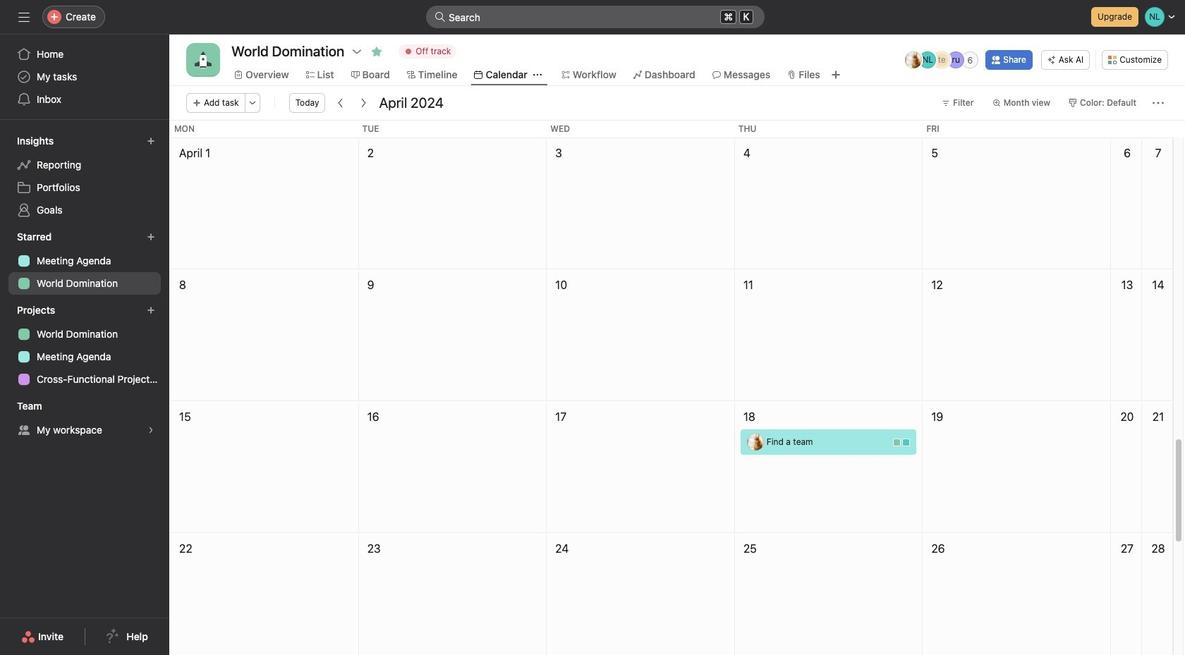 Task type: locate. For each thing, give the bounding box(es) containing it.
previous month image
[[336, 97, 347, 109]]

prominent image
[[435, 11, 446, 23]]

None field
[[426, 6, 765, 28]]

remove from starred image
[[372, 46, 383, 57]]

tab actions image
[[534, 71, 542, 79]]

global element
[[0, 35, 169, 119]]

add items to starred image
[[147, 233, 155, 241]]

rocket image
[[195, 52, 212, 68]]



Task type: describe. For each thing, give the bounding box(es) containing it.
starred element
[[0, 224, 169, 298]]

hide sidebar image
[[18, 11, 30, 23]]

next month image
[[358, 97, 370, 109]]

teams element
[[0, 394, 169, 445]]

new insights image
[[147, 137, 155, 145]]

more actions image
[[1153, 97, 1165, 109]]

add tab image
[[831, 69, 842, 80]]

new project or portfolio image
[[147, 306, 155, 315]]

more actions image
[[248, 99, 257, 107]]

insights element
[[0, 128, 169, 224]]

Search tasks, projects, and more text field
[[426, 6, 765, 28]]

see details, my workspace image
[[147, 426, 155, 435]]

projects element
[[0, 298, 169, 394]]

show options image
[[352, 46, 363, 57]]



Task type: vqa. For each thing, say whether or not it's contained in the screenshot.
rocket image
yes



